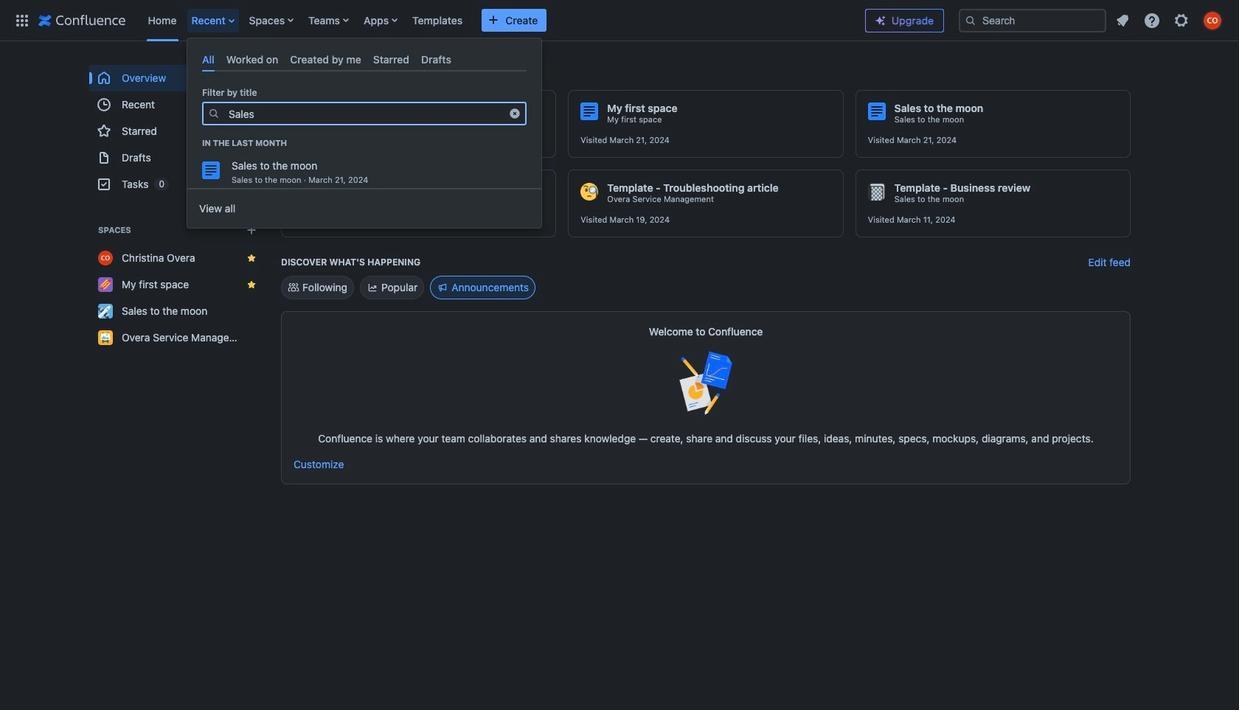Task type: locate. For each thing, give the bounding box(es) containing it.
:face_with_monocle: image
[[581, 183, 599, 201]]

group
[[89, 65, 266, 198]]

Search field
[[959, 8, 1107, 32]]

appswitcher icon image
[[13, 11, 31, 29]]

list
[[141, 0, 854, 41], [1110, 7, 1230, 34]]

list item
[[187, 0, 240, 41]]

confluence image
[[38, 11, 126, 29], [38, 11, 126, 29]]

unstar this space image
[[246, 252, 257, 264], [246, 279, 257, 291]]

list for premium icon
[[1110, 7, 1230, 34]]

:notebook: image
[[868, 183, 886, 201]]

list for appswitcher icon
[[141, 0, 854, 41]]

help icon image
[[1143, 11, 1161, 29]]

global element
[[9, 0, 854, 41]]

banner
[[0, 0, 1239, 44]]

0 vertical spatial unstar this space image
[[246, 252, 257, 264]]

None text field
[[224, 103, 505, 124]]

1 vertical spatial unstar this space image
[[246, 279, 257, 291]]

0 horizontal spatial list
[[141, 0, 854, 41]]

None search field
[[959, 8, 1107, 32]]

tab list
[[196, 47, 533, 72]]

:face_with_monocle: image
[[581, 183, 599, 201]]

1 horizontal spatial list
[[1110, 7, 1230, 34]]



Task type: vqa. For each thing, say whether or not it's contained in the screenshot.
Settings Icon
yes



Task type: describe. For each thing, give the bounding box(es) containing it.
create a space image
[[243, 221, 260, 239]]

settings icon image
[[1173, 11, 1191, 29]]

1 unstar this space image from the top
[[246, 252, 257, 264]]

search image
[[965, 14, 977, 26]]

notification icon image
[[1114, 11, 1132, 29]]

premium image
[[875, 15, 887, 27]]

:notebook: image
[[868, 183, 886, 201]]

clear search field image
[[509, 108, 521, 120]]

2 unstar this space image from the top
[[246, 279, 257, 291]]



